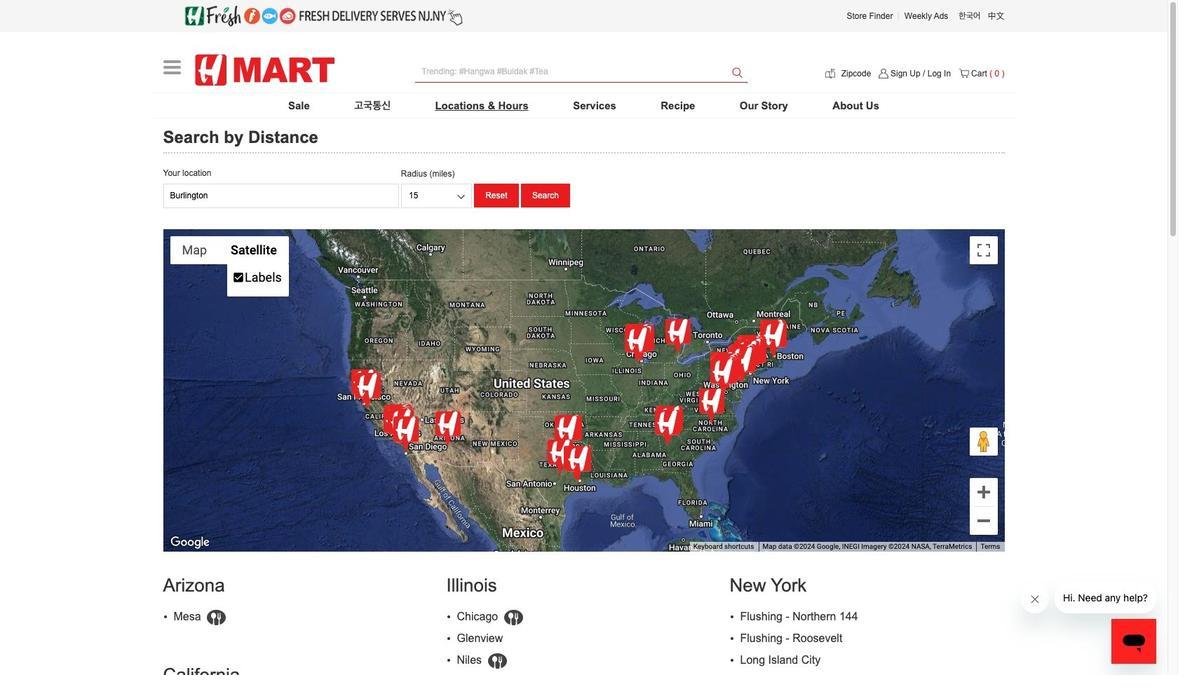 Task type: vqa. For each thing, say whether or not it's contained in the screenshot.
Map region
yes



Task type: describe. For each thing, give the bounding box(es) containing it.
1 vertical spatial restaurant image
[[485, 651, 511, 672]]

google image
[[167, 534, 213, 552]]

Enter a location text field
[[163, 184, 399, 208]]

h mart image
[[195, 46, 335, 94]]



Task type: locate. For each thing, give the bounding box(es) containing it.
map region
[[163, 229, 1005, 552]]

menu bar
[[170, 236, 289, 297]]

restaurant image
[[502, 608, 527, 629], [485, 651, 511, 672]]

hfresh image
[[184, 6, 463, 27]]

labels checkbox item
[[229, 266, 288, 288]]

restaurant image
[[204, 608, 230, 629]]

Trending: #Hangwa #Buldak #Tea text field
[[416, 61, 748, 83]]

0 vertical spatial restaurant image
[[502, 608, 527, 629]]



